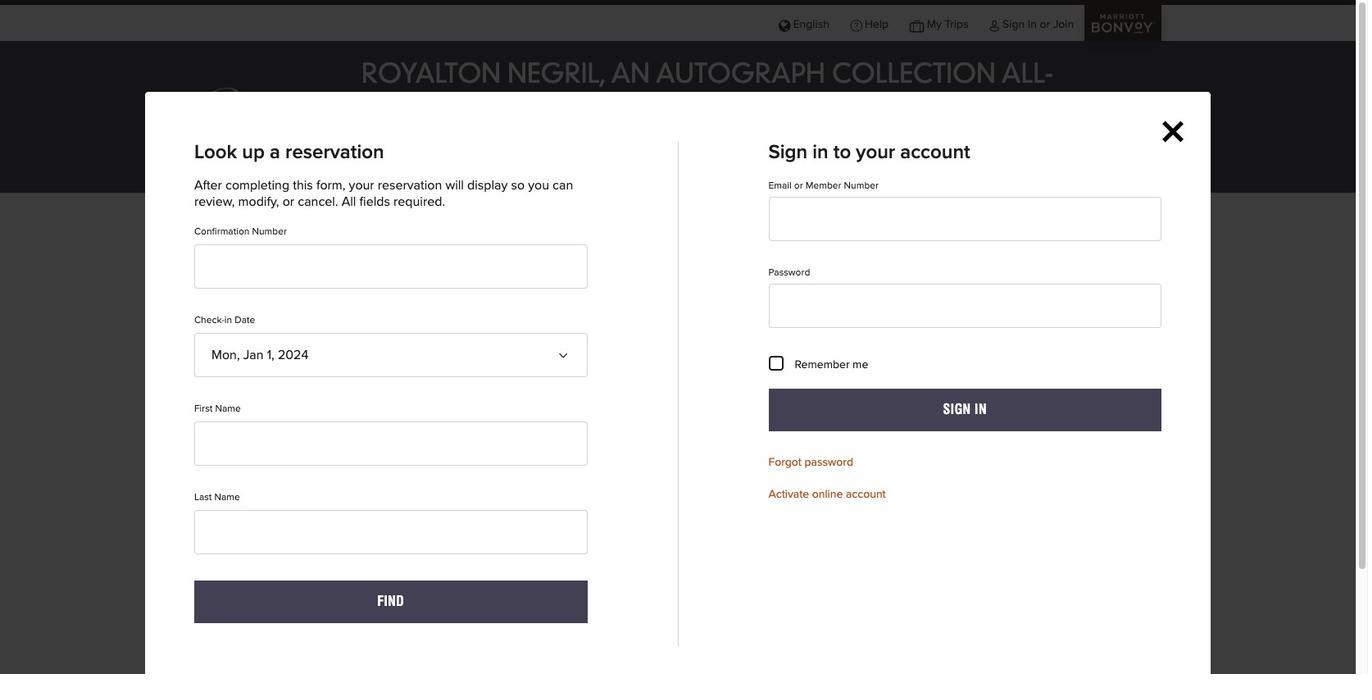 Task type: locate. For each thing, give the bounding box(es) containing it.
flexible down review,
[[210, 226, 254, 239]]

0 vertical spatial sign
[[1003, 19, 1025, 30]]

0 vertical spatial total
[[195, 394, 226, 408]]

0 horizontal spatial rates
[[648, 445, 670, 455]]

flexible in january - 3 nights link
[[210, 224, 521, 240]]

you inside total room cost tab panel
[[752, 445, 768, 455]]

total down marriott
[[195, 394, 226, 408]]

0 horizontal spatial of
[[310, 445, 318, 455]]

flexible in january - 3 nights
[[210, 226, 384, 239]]

your up all
[[349, 179, 374, 192]]

rates left do
[[932, 445, 953, 455]]

account up the email or member number text box
[[901, 143, 971, 162]]

nights
[[543, 445, 570, 455]]

required.
[[394, 195, 445, 208]]

so
[[511, 179, 525, 192]]

2 for 2 rooms: 2 adults, 1 child  /room
[[554, 226, 562, 239]]

trips
[[945, 19, 969, 30]]

room
[[230, 394, 267, 408], [904, 445, 929, 455]]

room right reservation.
[[904, 445, 929, 455]]

2 room from the left
[[441, 445, 464, 455]]

0 horizontal spatial sign
[[769, 143, 808, 162]]

sign inside "button"
[[944, 402, 971, 417]]

room inside tab panel
[[904, 445, 929, 455]]

2 horizontal spatial 2
[[611, 226, 619, 239]]

cancel.
[[298, 195, 338, 208]]

2 horizontal spatial the
[[480, 445, 494, 455]]

in left date
[[225, 316, 232, 326]]

for
[[466, 445, 478, 455], [682, 638, 694, 648]]

name right first on the bottom left
[[215, 404, 241, 414]]

1 vertical spatial you
[[752, 445, 768, 455]]

1 vertical spatial check-
[[696, 638, 726, 648]]

1 horizontal spatial of
[[532, 445, 541, 455]]

number down internet
[[844, 181, 879, 191]]

total room cost link
[[195, 385, 300, 418]]

1 vertical spatial 1
[[452, 587, 458, 601]]

january  2024
[[599, 483, 764, 509]]

1 vertical spatial room
[[904, 445, 929, 455]]

0 horizontal spatial for
[[466, 445, 478, 455]]

find
[[377, 594, 405, 609]]

me
[[853, 359, 869, 371]]

1 vertical spatial number
[[252, 227, 287, 237]]

as
[[740, 445, 750, 455]]

1 left child
[[665, 226, 669, 239]]

name right last
[[214, 493, 240, 503]]

my
[[927, 19, 942, 30]]

1 rates from the left
[[648, 445, 670, 455]]

or right email
[[794, 181, 803, 191]]

nightly
[[368, 445, 397, 455]]

activate online account
[[769, 489, 886, 501]]

first
[[194, 404, 213, 414]]

1 room from the left
[[218, 445, 241, 455]]

royalton negril all-incusive resort & spa image
[[194, 88, 342, 143]]

total room cost tab panel
[[195, 444, 1161, 674]]

tuesday
[[516, 543, 565, 556]]

0 vertical spatial number
[[844, 181, 879, 191]]

Check-in Date text field
[[194, 333, 588, 377]]

0 horizontal spatial you
[[528, 179, 549, 192]]

to
[[834, 143, 851, 162]]

dates
[[316, 287, 397, 330]]

internet
[[842, 161, 881, 172]]

and
[[1045, 445, 1061, 455]]

autograph
[[656, 63, 826, 89]]

1 horizontal spatial check-
[[696, 638, 726, 648]]

0 horizontal spatial your
[[349, 179, 374, 192]]

0 vertical spatial or
[[1040, 19, 1051, 30]]

flexible dates
[[195, 287, 397, 330]]

you right 'so'
[[528, 179, 549, 192]]

confirmation number
[[194, 227, 287, 237]]

in inside sign in or join link
[[1028, 19, 1037, 30]]

lowest
[[337, 445, 365, 455]]

globe image
[[779, 19, 791, 30]]

1 horizontal spatial room
[[441, 445, 464, 455]]

in
[[813, 143, 829, 162], [258, 226, 268, 239], [225, 316, 232, 326], [1085, 445, 1093, 455], [726, 638, 734, 648]]

1 horizontal spatial your
[[830, 445, 849, 455]]

2 inside total room cost tab panel
[[588, 587, 596, 601]]

not available for check-in
[[622, 638, 734, 648]]

0 vertical spatial 1
[[665, 226, 669, 239]]

31
[[307, 587, 320, 601]]

1 horizontal spatial the
[[321, 445, 335, 455]]

1 vertical spatial for
[[682, 638, 694, 648]]

0 horizontal spatial room
[[230, 394, 267, 408]]

or
[[1040, 19, 1051, 30], [794, 181, 803, 191], [283, 195, 294, 208]]

+1 876-619-2303 link
[[626, 130, 735, 145]]

the right is
[[273, 445, 287, 455]]

1 vertical spatial your
[[349, 179, 374, 192]]

nights
[[338, 226, 384, 239]]

1 vertical spatial name
[[214, 493, 240, 503]]

1 vertical spatial sign
[[769, 143, 808, 162]]

check- right available
[[696, 638, 726, 648]]

rates left 'may'
[[648, 445, 670, 455]]

of left nights
[[532, 445, 541, 455]]

forgot
[[769, 457, 802, 469]]

1 right find
[[452, 587, 458, 601]]

taxes
[[1020, 445, 1043, 455]]

account
[[901, 143, 971, 162], [846, 489, 886, 501]]

1 horizontal spatial rates
[[932, 445, 953, 455]]

total down first on the bottom left
[[195, 445, 216, 455]]

flexible up marriott
[[195, 287, 307, 330]]

1 horizontal spatial room
[[904, 445, 929, 455]]

resort
[[498, 93, 597, 119]]

1 vertical spatial flexible
[[195, 287, 307, 330]]

of right sum
[[310, 445, 318, 455]]

1
[[665, 226, 669, 239], [452, 587, 458, 601]]

after completing this form, your reservation will display so you can review, modify, or cancel. all fields required.
[[194, 179, 573, 208]]

or down this
[[283, 195, 294, 208]]

sign right account "icon"
[[1003, 19, 1025, 30]]

1 horizontal spatial in
[[1028, 19, 1037, 30]]

the left lowest
[[321, 445, 335, 455]]

account right online
[[846, 489, 886, 501]]

0 vertical spatial name
[[215, 404, 241, 414]]

for right per
[[466, 445, 478, 455]]

check- inside dialogbox dialog
[[194, 316, 225, 326]]

2 horizontal spatial or
[[1040, 19, 1051, 30]]

0 vertical spatial flexible
[[210, 226, 254, 239]]

the left number
[[480, 445, 494, 455]]

1 vertical spatial or
[[794, 181, 803, 191]]

for right available
[[682, 638, 694, 648]]

0 horizontal spatial the
[[273, 445, 287, 455]]

with
[[809, 445, 827, 455]]

sign up email
[[769, 143, 808, 162]]

adults,
[[622, 226, 661, 239]]

0 vertical spatial you
[[528, 179, 549, 192]]

you
[[528, 179, 549, 192], [752, 445, 768, 455]]

up
[[242, 143, 265, 162]]

1 horizontal spatial sign
[[944, 402, 971, 417]]

check- left date
[[194, 316, 225, 326]]

sign in
[[944, 402, 987, 417]]

in inside sign in "button"
[[975, 402, 987, 417]]

in for flexible
[[258, 226, 268, 239]]

cost
[[243, 445, 261, 455]]

rates
[[648, 445, 670, 455], [932, 445, 953, 455]]

number down modify,
[[252, 227, 287, 237]]

2 horizontal spatial your
[[856, 143, 896, 162]]

1 vertical spatial in
[[975, 402, 987, 417]]

password
[[805, 457, 854, 469]]

exclusive
[[361, 159, 420, 171]]

available
[[640, 638, 680, 648]]

check- inside total room cost tab panel
[[696, 638, 726, 648]]

help
[[865, 19, 889, 30]]

0 horizontal spatial room
[[218, 445, 241, 455]]

0 vertical spatial account
[[901, 143, 971, 162]]

1 horizontal spatial 1
[[665, 226, 669, 239]]

1 horizontal spatial 2
[[588, 587, 596, 601]]

total inside tab panel
[[195, 445, 216, 455]]

2 vertical spatial or
[[283, 195, 294, 208]]

1 vertical spatial account
[[846, 489, 886, 501]]

in left to
[[813, 143, 829, 162]]

1 horizontal spatial for
[[682, 638, 694, 648]]

your inside total room cost tab panel
[[830, 445, 849, 455]]

sign up do
[[944, 402, 971, 417]]

your
[[856, 143, 896, 162], [349, 179, 374, 192], [830, 445, 849, 455]]

0 vertical spatial in
[[1028, 19, 1037, 30]]

0 vertical spatial check-
[[194, 316, 225, 326]]

most
[[1095, 445, 1116, 455]]

in right available
[[726, 638, 734, 648]]

january -
[[271, 226, 324, 239]]

name for last name
[[214, 493, 240, 503]]

you right as
[[752, 445, 768, 455]]

confirmation
[[194, 227, 250, 237]]

is
[[264, 445, 271, 455]]

1 vertical spatial total
[[195, 445, 216, 455]]

in for check-
[[225, 316, 232, 326]]

may
[[672, 445, 690, 455]]

requested.
[[572, 445, 618, 455]]

cost
[[271, 394, 300, 408]]

reservation up form,
[[285, 143, 384, 162]]

2 vertical spatial sign
[[944, 402, 971, 417]]

your up "password" at the right bottom
[[830, 445, 849, 455]]

or left join
[[1040, 19, 1051, 30]]

email or member number
[[769, 181, 879, 191]]

first name
[[194, 404, 241, 414]]

sign in or join link
[[980, 5, 1085, 42]]

0 horizontal spatial 2
[[554, 226, 562, 239]]

will
[[446, 179, 464, 192]]

2 vertical spatial your
[[830, 445, 849, 455]]

your right to
[[856, 143, 896, 162]]

0 horizontal spatial 1
[[452, 587, 458, 601]]

flexible for flexible dates
[[195, 287, 307, 330]]

per
[[424, 445, 439, 455]]

2 horizontal spatial sign
[[1003, 19, 1025, 30]]

2 for 2
[[588, 587, 596, 601]]

of
[[310, 445, 318, 455], [532, 445, 541, 455]]

/room
[[705, 226, 742, 239]]

in left join
[[1028, 19, 1037, 30]]

name
[[215, 404, 241, 414], [214, 493, 240, 503]]

sign
[[1003, 19, 1025, 30], [769, 143, 808, 162], [944, 402, 971, 417]]

reservation up required.
[[378, 179, 442, 192]]

1 vertical spatial reservation
[[378, 179, 442, 192]]

Confirmation Number text field
[[194, 244, 588, 289]]

room left cost
[[230, 394, 267, 408]]

0 vertical spatial for
[[466, 445, 478, 455]]

2 total from the top
[[195, 445, 216, 455]]

1 horizontal spatial you
[[752, 445, 768, 455]]

0 vertical spatial reservation
[[285, 143, 384, 162]]

proceed
[[771, 445, 807, 455]]

in up not
[[975, 402, 987, 417]]

room right per
[[441, 445, 464, 455]]

total room cost
[[195, 394, 300, 408]]

in down modify,
[[258, 226, 268, 239]]

my trips link
[[900, 5, 980, 42]]

0 horizontal spatial check-
[[194, 316, 225, 326]]

dialogbox dialog
[[0, 0, 1356, 674]]

room left the cost
[[218, 445, 241, 455]]

0 horizontal spatial number
[[252, 227, 287, 237]]

First Name text field
[[194, 422, 588, 466]]

1 horizontal spatial number
[[844, 181, 879, 191]]

0 horizontal spatial in
[[975, 402, 987, 417]]

flexible
[[210, 226, 254, 239], [195, 287, 307, 330]]

0 horizontal spatial or
[[283, 195, 294, 208]]

1 total from the top
[[195, 394, 226, 408]]

1 of from the left
[[310, 445, 318, 455]]

activate
[[769, 489, 809, 501]]

3 the from the left
[[480, 445, 494, 455]]



Task type: vqa. For each thing, say whether or not it's contained in the screenshot.
bottommost Sign
yes



Task type: describe. For each thing, give the bounding box(es) containing it.
Password password field
[[769, 284, 1162, 328]]

costs
[[399, 445, 422, 455]]

2 of from the left
[[532, 445, 541, 455]]

not
[[970, 445, 984, 455]]

form,
[[316, 179, 346, 192]]

senior
[[270, 344, 326, 364]]

or inside sign in or join link
[[1040, 19, 1051, 30]]

all-
[[1002, 63, 1053, 89]]

discount
[[331, 344, 409, 364]]

your inside after completing this form, your reservation will display so you can review, modify, or cancel. all fields required.
[[349, 179, 374, 192]]

+1
[[641, 132, 651, 144]]

Last Name text field
[[194, 510, 588, 554]]

1 inside 2 rooms: 2 adults, 1 child  /room link
[[665, 226, 669, 239]]

sign in to your account
[[769, 143, 971, 162]]

last name
[[194, 493, 240, 503]]

total for total room cost
[[195, 394, 226, 408]]

sunday
[[243, 543, 287, 556]]

display
[[467, 179, 508, 192]]

be
[[693, 445, 704, 455]]

forgot password
[[769, 457, 854, 469]]

fees
[[1064, 445, 1082, 455]]

sign in button
[[769, 389, 1162, 432]]

in right fees
[[1085, 445, 1093, 455]]

royalton negril, an autograph collection all- inclusive resort link
[[361, 63, 1053, 119]]

offered
[[706, 445, 737, 455]]

2024
[[701, 483, 764, 509]]

wednesday
[[644, 543, 712, 556]]

amenities
[[423, 159, 480, 171]]

royalton negril, an autograph collection all- inclusive resort
[[361, 63, 1053, 119]]

royalton
[[361, 63, 501, 89]]

876-
[[654, 132, 676, 144]]

1 inside total room cost tab panel
[[452, 587, 458, 601]]

find button
[[194, 581, 588, 624]]

a
[[270, 143, 280, 162]]

name for first name
[[215, 404, 241, 414]]

online
[[812, 489, 843, 501]]

check-in date
[[194, 316, 255, 326]]

reservation.
[[851, 445, 902, 455]]

2 rates from the left
[[932, 445, 953, 455]]

child
[[672, 226, 702, 239]]

rooms:
[[565, 226, 607, 239]]

monday
[[379, 543, 426, 556]]

account image
[[990, 19, 1000, 30]]

total for total room cost is the sum of the lowest nightly costs per room for the number of nights requested.  other rates may be offered as you proceed with your reservation. room rates do not include taxes and fees in most markets.
[[195, 445, 216, 455]]

include
[[986, 445, 1017, 455]]

fitness
[[773, 161, 809, 172]]

in for sign in
[[975, 402, 987, 417]]

january
[[599, 483, 694, 509]]

an
[[611, 63, 650, 89]]

suitcase image
[[910, 19, 924, 30]]

english
[[794, 19, 830, 30]]

sign for sign in to your account
[[769, 143, 808, 162]]

0 horizontal spatial account
[[846, 489, 886, 501]]

or inside after completing this form, your reservation will display so you can review, modify, or cancel. all fields required.
[[283, 195, 294, 208]]

arrow down image
[[561, 349, 574, 362]]

email
[[769, 181, 792, 191]]

completing
[[226, 179, 290, 192]]

all
[[342, 195, 356, 208]]

request
[[657, 161, 698, 172]]

this
[[293, 179, 313, 192]]

english link
[[769, 5, 840, 42]]

0 vertical spatial room
[[230, 394, 267, 408]]

fields
[[360, 195, 390, 208]]

sign for sign in
[[944, 402, 971, 417]]

1 the from the left
[[273, 445, 287, 455]]

total room cost is the sum of the lowest nightly costs per room for the number of nights requested.  other rates may be offered as you proceed with your reservation. room rates do not include taxes and fees in most markets.
[[195, 445, 1155, 455]]

Email or Member Number text field
[[769, 197, 1162, 241]]

help link
[[840, 5, 900, 42]]

other
[[621, 445, 646, 455]]

2 the from the left
[[321, 445, 335, 455]]

2 rooms: 2 adults, 1 child  /room
[[554, 226, 742, 239]]

date
[[235, 316, 255, 326]]

you inside after completing this form, your reservation will display so you can review, modify, or cancel. all fields required.
[[528, 179, 549, 192]]

reservation inside after completing this form, your reservation will display so you can review, modify, or cancel. all fields required.
[[378, 179, 442, 192]]

0 vertical spatial your
[[856, 143, 896, 162]]

review,
[[194, 195, 235, 208]]

after
[[194, 179, 222, 192]]

forgot password link
[[769, 457, 854, 469]]

number
[[497, 445, 530, 455]]

remember
[[795, 359, 850, 371]]

member
[[806, 181, 842, 191]]

password
[[769, 268, 810, 278]]

1 horizontal spatial or
[[794, 181, 803, 191]]

1 horizontal spatial account
[[901, 143, 971, 162]]

+1 876-619-2303
[[641, 132, 724, 144]]

do
[[956, 445, 967, 455]]

sign in or join
[[1003, 19, 1074, 30]]

sign for sign in or join
[[1003, 19, 1025, 30]]

join
[[1054, 19, 1074, 30]]

in for sign
[[813, 143, 829, 162]]

can
[[553, 179, 573, 192]]

help image
[[851, 19, 862, 30]]

last
[[194, 493, 212, 503]]

activate online account link
[[769, 489, 886, 501]]

marriott senior discount
[[195, 344, 409, 364]]

2303
[[697, 132, 724, 144]]

not
[[622, 638, 638, 648]]

in for sign in or join
[[1028, 19, 1037, 30]]

flexible for flexible in january - 3 nights
[[210, 226, 254, 239]]

service request
[[617, 161, 698, 172]]

619-
[[676, 132, 697, 144]]

remember me
[[795, 359, 869, 371]]



